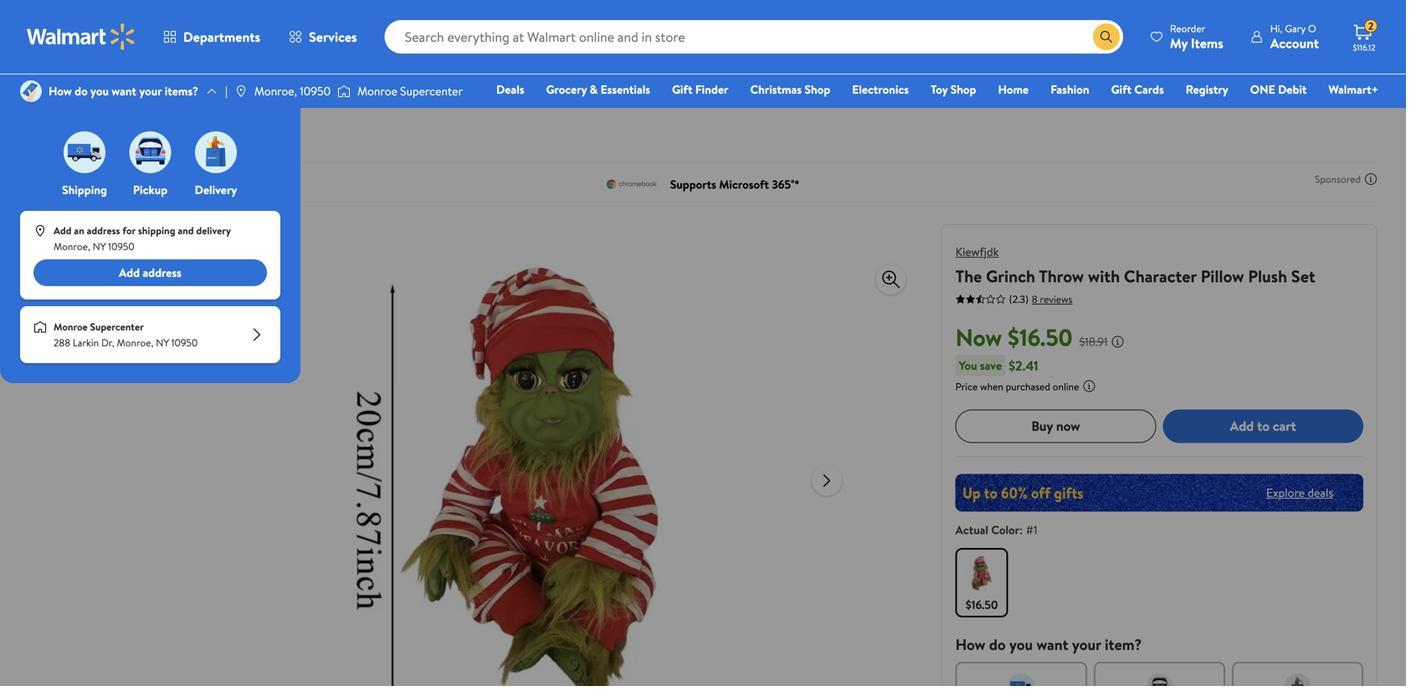 Task type: describe. For each thing, give the bounding box(es) containing it.
0 horizontal spatial &
[[151, 124, 159, 140]]

you for how do you want your items?
[[90, 83, 109, 99]]

supercenter for monroe supercenter
[[400, 83, 463, 99]]

cards
[[1135, 81, 1165, 98]]

ny inside monroe supercenter 288 larkin dr, monroe, ny 10950
[[156, 336, 169, 350]]

the grinch throw with character pillow plush set - image 1 of 2 image
[[37, 266, 135, 364]]

set
[[1292, 265, 1316, 288]]

delivery
[[195, 182, 237, 198]]

christmas shop link
[[743, 80, 838, 98]]

toy shop link
[[924, 80, 984, 98]]

288
[[54, 336, 70, 350]]

buy now button
[[956, 410, 1157, 443]]

now
[[1057, 417, 1081, 435]]

supercenter for monroe supercenter 288 larkin dr, monroe, ny 10950
[[90, 320, 144, 334]]

want for item?
[[1037, 635, 1069, 655]]

2 horizontal spatial monroe,
[[254, 83, 297, 99]]

one debit link
[[1243, 80, 1315, 98]]

delivery button
[[192, 127, 240, 198]]

add for add address
[[119, 265, 140, 281]]

price
[[956, 380, 978, 394]]

fashion link
[[1044, 80, 1098, 98]]

account
[[1271, 34, 1320, 52]]

ny inside add an address for shipping and delivery monroe, ny 10950
[[93, 240, 106, 254]]

christmas shop
[[751, 81, 831, 98]]

hi,
[[1271, 21, 1283, 36]]

online
[[1053, 380, 1080, 394]]

deals link
[[489, 80, 532, 98]]

stuffed animals & plush toys link
[[68, 124, 214, 140]]

1 / from the left
[[57, 124, 62, 140]]

larkin
[[73, 336, 99, 350]]

10950 inside monroe supercenter 288 larkin dr, monroe, ny 10950
[[171, 336, 198, 350]]

for
[[123, 224, 136, 238]]

actual color list
[[953, 545, 1368, 621]]

monroe for monroe supercenter 288 larkin dr, monroe, ny 10950
[[54, 320, 88, 334]]

learn more about strikethrough prices image
[[1112, 335, 1125, 349]]

 image for monroe, 10950
[[234, 85, 248, 98]]

color
[[992, 522, 1020, 538]]

how for how do you want your items?
[[49, 83, 72, 99]]

and
[[178, 224, 194, 238]]

0 vertical spatial 10950
[[300, 83, 331, 99]]

 image left an
[[33, 225, 47, 238]]

services
[[309, 28, 357, 46]]

add to cart button
[[1163, 410, 1364, 443]]

buy
[[1032, 417, 1054, 435]]

pickup button
[[126, 127, 175, 198]]

save
[[981, 357, 1002, 374]]

 image for delivery
[[195, 131, 237, 173]]

:
[[1020, 522, 1023, 538]]

add an address for shipping and delivery monroe, ny 10950
[[54, 224, 231, 254]]

your for items?
[[139, 83, 162, 99]]

how do you want your item?
[[956, 635, 1142, 655]]

$16.50 button
[[956, 548, 1009, 618]]

animals
[[109, 124, 149, 140]]

cart
[[1274, 417, 1297, 435]]

0 horizontal spatial plush
[[162, 124, 189, 140]]

8 reviews link
[[1029, 292, 1073, 306]]

4
[[254, 124, 261, 140]]

monroe for monroe supercenter
[[358, 83, 398, 99]]

$2.41
[[1009, 357, 1039, 375]]

walmart+ link
[[1322, 80, 1387, 98]]

1 horizontal spatial &
[[590, 81, 598, 98]]

0 horizontal spatial to
[[240, 124, 251, 140]]

item?
[[1105, 635, 1142, 655]]

fashion
[[1051, 81, 1090, 98]]

hi, gary o account
[[1271, 21, 1320, 52]]

reorder
[[1171, 21, 1206, 36]]

items
[[1192, 34, 1224, 52]]

intent image for shipping image
[[1008, 674, 1035, 687]]

shipping
[[62, 182, 107, 198]]

price when purchased online
[[956, 380, 1080, 394]]

2 / from the left
[[220, 124, 225, 140]]

home link
[[991, 80, 1037, 98]]

stuffed
[[68, 124, 106, 140]]

buy now
[[1032, 417, 1081, 435]]

walmart image
[[27, 23, 136, 50]]

registry link
[[1179, 80, 1237, 98]]

plush inside kiewfjdk the grinch throw with character pillow plush set
[[1249, 265, 1288, 288]]

the grinch throw with character pillow plush set - image 2 of 2 image
[[37, 374, 135, 472]]

actual color : #1
[[956, 522, 1038, 538]]

you
[[959, 357, 978, 374]]

the
[[956, 265, 983, 288]]

add address button
[[33, 260, 267, 286]]

grocery & essentials link
[[539, 80, 658, 98]]

legal information image
[[1083, 380, 1097, 393]]

dr,
[[101, 336, 114, 350]]

intent image for pickup image
[[1147, 674, 1174, 687]]

toys
[[192, 124, 214, 140]]

my
[[1171, 34, 1188, 52]]

0 horizontal spatial 2
[[232, 124, 238, 140]]

finder
[[696, 81, 729, 98]]

shop for toy shop
[[951, 81, 977, 98]]

reorder my items
[[1171, 21, 1224, 52]]

toy
[[931, 81, 948, 98]]

Walmart Site-Wide search field
[[385, 20, 1124, 54]]

christmas
[[751, 81, 802, 98]]

gift finder
[[672, 81, 729, 98]]

toy shop
[[931, 81, 977, 98]]

(2.3) 8 reviews
[[1010, 292, 1073, 306]]

sponsored
[[1316, 172, 1362, 186]]

gift for gift finder
[[672, 81, 693, 98]]



Task type: vqa. For each thing, say whether or not it's contained in the screenshot.
the Prep in the prep time: n/a cook time: 30 mins
no



Task type: locate. For each thing, give the bounding box(es) containing it.
0 horizontal spatial want
[[112, 83, 136, 99]]

add for add an address for shipping and delivery monroe, ny 10950
[[54, 224, 72, 238]]

shop inside "link"
[[805, 81, 831, 98]]

supercenter up dr,
[[90, 320, 144, 334]]

0 horizontal spatial address
[[87, 224, 120, 238]]

1 horizontal spatial monroe
[[358, 83, 398, 99]]

1 horizontal spatial ny
[[156, 336, 169, 350]]

one debit
[[1251, 81, 1307, 98]]

0 vertical spatial 2
[[1369, 19, 1374, 33]]

1 horizontal spatial add
[[119, 265, 140, 281]]

1 vertical spatial supercenter
[[90, 320, 144, 334]]

$16.50
[[1008, 321, 1073, 354], [966, 597, 999, 613]]

0 vertical spatial supercenter
[[400, 83, 463, 99]]

grocery
[[546, 81, 587, 98]]

10950 down "services" dropdown button
[[300, 83, 331, 99]]

add inside add an address for shipping and delivery monroe, ny 10950
[[54, 224, 72, 238]]

you up stuffed
[[90, 83, 109, 99]]

kiewfjdk the grinch throw with character pillow plush set
[[956, 244, 1316, 288]]

0 vertical spatial address
[[87, 224, 120, 238]]

1 vertical spatial how
[[956, 635, 986, 655]]

1 horizontal spatial shop
[[951, 81, 977, 98]]

registry
[[1186, 81, 1229, 98]]

 image
[[338, 83, 351, 100], [64, 131, 106, 173], [129, 131, 171, 173], [195, 131, 237, 173], [33, 225, 47, 238]]

to left cart
[[1258, 417, 1270, 435]]

0 horizontal spatial how
[[49, 83, 72, 99]]

0 vertical spatial to
[[240, 124, 251, 140]]

 image up delivery
[[195, 131, 237, 173]]

2 gift from the left
[[1112, 81, 1132, 98]]

plush
[[162, 124, 189, 140], [1249, 265, 1288, 288]]

0 vertical spatial &
[[590, 81, 598, 98]]

departments
[[183, 28, 261, 46]]

want left the item?
[[1037, 635, 1069, 655]]

kiewfjdk
[[956, 244, 999, 260]]

1 vertical spatial your
[[1073, 635, 1102, 655]]

with
[[1089, 265, 1121, 288]]

1 vertical spatial address
[[143, 265, 182, 281]]

gift left cards
[[1112, 81, 1132, 98]]

want for items?
[[112, 83, 136, 99]]

1 vertical spatial monroe
[[54, 320, 88, 334]]

1 horizontal spatial /
[[220, 124, 225, 140]]

1 vertical spatial 10950
[[108, 240, 135, 254]]

add inside button
[[119, 265, 140, 281]]

& right animals
[[151, 124, 159, 140]]

when
[[981, 380, 1004, 394]]

add left cart
[[1231, 417, 1255, 435]]

essentials
[[601, 81, 651, 98]]

1 vertical spatial to
[[1258, 417, 1270, 435]]

address
[[87, 224, 120, 238], [143, 265, 182, 281]]

1 horizontal spatial to
[[1258, 417, 1270, 435]]

2 horizontal spatial 10950
[[300, 83, 331, 99]]

ad disclaimer and feedback image
[[1365, 173, 1378, 186]]

add to cart
[[1231, 417, 1297, 435]]

search icon image
[[1100, 30, 1114, 44]]

address right an
[[87, 224, 120, 238]]

to inside button
[[1258, 417, 1270, 435]]

add down add an address for shipping and delivery monroe, ny 10950
[[119, 265, 140, 281]]

your for item?
[[1073, 635, 1102, 655]]

do up stuffed
[[75, 83, 88, 99]]

deals
[[497, 81, 525, 98]]

1 vertical spatial monroe,
[[54, 240, 90, 254]]

you save $2.41
[[959, 357, 1039, 375]]

1 horizontal spatial gift
[[1112, 81, 1132, 98]]

add for add to cart
[[1231, 417, 1255, 435]]

1 vertical spatial $16.50
[[966, 597, 999, 613]]

1 horizontal spatial supercenter
[[400, 83, 463, 99]]

walmart+
[[1329, 81, 1379, 98]]

 image
[[20, 80, 42, 102], [234, 85, 248, 98], [33, 321, 47, 334]]

1 horizontal spatial address
[[143, 265, 182, 281]]

you up "intent image for shipping"
[[1010, 635, 1033, 655]]

 image right monroe, 10950
[[338, 83, 351, 100]]

monroe, up "years"
[[254, 83, 297, 99]]

2 up $116.12
[[1369, 19, 1374, 33]]

supercenter left deals
[[400, 83, 463, 99]]

gift finder link
[[665, 80, 736, 98]]

8
[[1032, 292, 1038, 306]]

address inside button
[[143, 265, 182, 281]]

supercenter inside monroe supercenter 288 larkin dr, monroe, ny 10950
[[90, 320, 144, 334]]

2 to 4 years link
[[232, 124, 291, 140]]

2 horizontal spatial add
[[1231, 417, 1255, 435]]

your left "items?"
[[139, 83, 162, 99]]

2 left "4"
[[232, 124, 238, 140]]

1 horizontal spatial want
[[1037, 635, 1069, 655]]

monroe inside monroe supercenter 288 larkin dr, monroe, ny 10950
[[54, 320, 88, 334]]

/ left stuffed
[[57, 124, 62, 140]]

debit
[[1279, 81, 1307, 98]]

& right grocery
[[590, 81, 598, 98]]

0 horizontal spatial ny
[[93, 240, 106, 254]]

0 horizontal spatial 10950
[[108, 240, 135, 254]]

departments button
[[149, 17, 275, 57]]

how up stuffed
[[49, 83, 72, 99]]

electronics
[[853, 81, 909, 98]]

zoom image modal image
[[882, 270, 902, 290]]

monroe, 10950
[[254, 83, 331, 99]]

0 horizontal spatial add
[[54, 224, 72, 238]]

1 vertical spatial you
[[1010, 635, 1033, 655]]

grocery & essentials
[[546, 81, 651, 98]]

gift for gift cards
[[1112, 81, 1132, 98]]

 image up pickup
[[129, 131, 171, 173]]

to left "4"
[[240, 124, 251, 140]]

1 horizontal spatial do
[[990, 635, 1006, 655]]

0 horizontal spatial supercenter
[[90, 320, 144, 334]]

$16.50 down actual
[[966, 597, 999, 613]]

/
[[57, 124, 62, 140], [220, 124, 225, 140]]

$16.50 inside button
[[966, 597, 999, 613]]

2 vertical spatial monroe,
[[117, 336, 154, 350]]

1 horizontal spatial $16.50
[[1008, 321, 1073, 354]]

gift
[[672, 81, 693, 98], [1112, 81, 1132, 98]]

1 gift from the left
[[672, 81, 693, 98]]

shop
[[805, 81, 831, 98], [951, 81, 977, 98]]

/ right toys at the top of the page
[[220, 124, 225, 140]]

pillow
[[1201, 265, 1245, 288]]

10950
[[300, 83, 331, 99], [108, 240, 135, 254], [171, 336, 198, 350]]

next media item image
[[817, 471, 837, 491]]

0 horizontal spatial /
[[57, 124, 62, 140]]

(2.3)
[[1010, 292, 1029, 306]]

1 vertical spatial do
[[990, 635, 1006, 655]]

plush left set
[[1249, 265, 1288, 288]]

|
[[225, 83, 228, 99]]

monroe, right dr,
[[117, 336, 154, 350]]

add
[[54, 224, 72, 238], [119, 265, 140, 281], [1231, 417, 1255, 435]]

0 vertical spatial your
[[139, 83, 162, 99]]

0 vertical spatial $16.50
[[1008, 321, 1073, 354]]

0 horizontal spatial do
[[75, 83, 88, 99]]

1 shop from the left
[[805, 81, 831, 98]]

actual
[[956, 522, 989, 538]]

monroe down "services" dropdown button
[[358, 83, 398, 99]]

$18.91
[[1080, 334, 1108, 350]]

2
[[1369, 19, 1374, 33], [232, 124, 238, 140]]

o
[[1309, 21, 1317, 36]]

0 horizontal spatial you
[[90, 83, 109, 99]]

10950 down for
[[108, 240, 135, 254]]

0 horizontal spatial gift
[[672, 81, 693, 98]]

shop right toy
[[951, 81, 977, 98]]

0 horizontal spatial monroe,
[[54, 240, 90, 254]]

address down add an address for shipping and delivery monroe, ny 10950
[[143, 265, 182, 281]]

to
[[240, 124, 251, 140], [1258, 417, 1270, 435]]

 image for shipping
[[64, 131, 106, 173]]

1 vertical spatial want
[[1037, 635, 1069, 655]]

0 vertical spatial ny
[[93, 240, 106, 254]]

1 horizontal spatial plush
[[1249, 265, 1288, 288]]

purchased
[[1006, 380, 1051, 394]]

0 vertical spatial monroe,
[[254, 83, 297, 99]]

1 vertical spatial 2
[[232, 124, 238, 140]]

add inside button
[[1231, 417, 1255, 435]]

throw
[[1039, 265, 1085, 288]]

 image inside pickup button
[[129, 131, 171, 173]]

how down $16.50 button
[[956, 635, 986, 655]]

your left the item?
[[1073, 635, 1102, 655]]

0 vertical spatial add
[[54, 224, 72, 238]]

0 vertical spatial you
[[90, 83, 109, 99]]

electronics link
[[845, 80, 917, 98]]

you for how do you want your item?
[[1010, 635, 1033, 655]]

0 horizontal spatial your
[[139, 83, 162, 99]]

 image inside delivery button
[[195, 131, 237, 173]]

Search search field
[[385, 20, 1124, 54]]

10950 right dr,
[[171, 336, 198, 350]]

2 vertical spatial 10950
[[171, 336, 198, 350]]

plush left toys at the top of the page
[[162, 124, 189, 140]]

monroe supercenter
[[358, 83, 463, 99]]

#1
[[1027, 522, 1038, 538]]

2 shop from the left
[[951, 81, 977, 98]]

ny right dr,
[[156, 336, 169, 350]]

do for how do you want your items?
[[75, 83, 88, 99]]

intent image for delivery image
[[1285, 674, 1312, 687]]

 image for how do you want your items?
[[20, 80, 42, 102]]

0 vertical spatial want
[[112, 83, 136, 99]]

want up animals
[[112, 83, 136, 99]]

2 vertical spatial add
[[1231, 417, 1255, 435]]

add left an
[[54, 224, 72, 238]]

character
[[1125, 265, 1197, 288]]

0 horizontal spatial monroe
[[54, 320, 88, 334]]

do for how do you want your item?
[[990, 635, 1006, 655]]

 image for monroe supercenter
[[338, 83, 351, 100]]

 image for pickup
[[129, 131, 171, 173]]

1 horizontal spatial your
[[1073, 635, 1102, 655]]

how
[[49, 83, 72, 99], [956, 635, 986, 655]]

0 vertical spatial how
[[49, 83, 72, 99]]

delivery
[[196, 224, 231, 238]]

1 vertical spatial ny
[[156, 336, 169, 350]]

1 vertical spatial &
[[151, 124, 159, 140]]

monroe supercenter 288 larkin dr, monroe, ny 10950
[[54, 320, 198, 350]]

 image up shipping
[[64, 131, 106, 173]]

monroe up the '288'
[[54, 320, 88, 334]]

monroe, inside monroe supercenter 288 larkin dr, monroe, ny 10950
[[117, 336, 154, 350]]

0 vertical spatial monroe
[[358, 83, 398, 99]]

how do you want your items?
[[49, 83, 198, 99]]

1 horizontal spatial how
[[956, 635, 986, 655]]

10950 inside add an address for shipping and delivery monroe, ny 10950
[[108, 240, 135, 254]]

gary
[[1286, 21, 1306, 36]]

you
[[90, 83, 109, 99], [1010, 635, 1033, 655]]

shop for christmas shop
[[805, 81, 831, 98]]

 image inside shipping button
[[64, 131, 106, 173]]

monroe, inside add an address for shipping and delivery monroe, ny 10950
[[54, 240, 90, 254]]

monroe, down an
[[54, 240, 90, 254]]

years
[[264, 124, 291, 140]]

1 horizontal spatial you
[[1010, 635, 1033, 655]]

an
[[74, 224, 84, 238]]

one
[[1251, 81, 1276, 98]]

1 horizontal spatial 10950
[[171, 336, 198, 350]]

0 horizontal spatial $16.50
[[966, 597, 999, 613]]

address inside add an address for shipping and delivery monroe, ny 10950
[[87, 224, 120, 238]]

0 vertical spatial plush
[[162, 124, 189, 140]]

gift cards
[[1112, 81, 1165, 98]]

/ stuffed animals & plush toys / 2 to 4 years
[[57, 124, 291, 140]]

ny up add address button
[[93, 240, 106, 254]]

1 vertical spatial plush
[[1249, 265, 1288, 288]]

$16.50 up $2.41
[[1008, 321, 1073, 354]]

shop right christmas
[[805, 81, 831, 98]]

gift cards link
[[1104, 80, 1172, 98]]

reviews
[[1041, 292, 1073, 306]]

1 vertical spatial add
[[119, 265, 140, 281]]

0 horizontal spatial shop
[[805, 81, 831, 98]]

pickup
[[133, 182, 168, 198]]

shipping button
[[60, 127, 109, 198]]

0 vertical spatial do
[[75, 83, 88, 99]]

do down $16.50 button
[[990, 635, 1006, 655]]

add address
[[119, 265, 182, 281]]

gift left finder
[[672, 81, 693, 98]]

$116.12
[[1354, 42, 1376, 53]]

home
[[999, 81, 1029, 98]]

how for how do you want your item?
[[956, 635, 986, 655]]

up to sixty percent off deals. shop now. image
[[956, 474, 1364, 512]]

1 horizontal spatial monroe,
[[117, 336, 154, 350]]

1 horizontal spatial 2
[[1369, 19, 1374, 33]]



